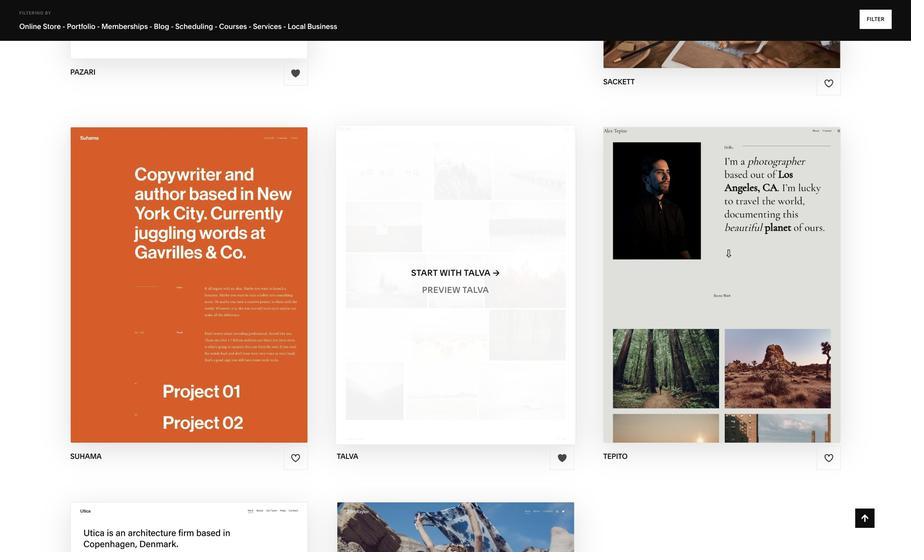 Task type: describe. For each thing, give the bounding box(es) containing it.
talva inside preview talva link
[[463, 285, 489, 295]]

memberships
[[102, 22, 148, 31]]

suhama image
[[71, 128, 308, 443]]

preview for preview tepito
[[687, 285, 726, 295]]

zion image
[[338, 503, 574, 553]]

6 - from the left
[[249, 22, 252, 31]]

tepito image
[[604, 128, 841, 443]]

start with talva
[[412, 268, 491, 278]]

2 - from the left
[[97, 22, 100, 31]]

utica image
[[71, 503, 308, 553]]

preview suhama link
[[150, 278, 229, 303]]

back to top image
[[861, 514, 871, 524]]

add tepito to your favorites list image
[[825, 454, 834, 463]]

online
[[19, 22, 41, 31]]

1 horizontal spatial tepito
[[728, 285, 758, 295]]

5 - from the left
[[215, 22, 218, 31]]

add suhama to your favorites list image
[[291, 454, 301, 463]]

pazari image
[[71, 0, 308, 58]]

preview suhama
[[150, 285, 229, 295]]

start
[[412, 268, 438, 278]]

suhama inside 'link'
[[190, 285, 229, 295]]

pazari
[[70, 68, 96, 76]]

remove pazari from your favorites list image
[[291, 69, 301, 78]]

start with talva button
[[412, 261, 500, 286]]

scheduling
[[175, 22, 213, 31]]



Task type: vqa. For each thing, say whether or not it's contained in the screenshot.
topmost "TEPITO"
yes



Task type: locate. For each thing, give the bounding box(es) containing it.
preview tepito
[[687, 285, 758, 295]]

2 vertical spatial talva
[[337, 453, 359, 461]]

talva image
[[336, 126, 576, 445]]

0 vertical spatial talva
[[464, 268, 491, 278]]

suhama
[[190, 285, 229, 295], [70, 453, 102, 461]]

tepito
[[728, 285, 758, 295], [604, 453, 628, 461]]

courses
[[219, 22, 247, 31]]

with
[[440, 268, 462, 278]]

- left courses
[[215, 22, 218, 31]]

talva
[[464, 268, 491, 278], [463, 285, 489, 295], [337, 453, 359, 461]]

preview talva
[[422, 285, 489, 295]]

1 vertical spatial talva
[[463, 285, 489, 295]]

preview
[[150, 285, 188, 295], [422, 285, 461, 295], [687, 285, 726, 295]]

portfolio
[[67, 22, 95, 31]]

- right store
[[63, 22, 65, 31]]

sackett
[[604, 77, 635, 86]]

1 vertical spatial tepito
[[604, 453, 628, 461]]

filtering by
[[19, 11, 51, 15]]

add sackett to your favorites list image
[[825, 79, 834, 88]]

1 preview from the left
[[150, 285, 188, 295]]

- right courses
[[249, 22, 252, 31]]

preview inside 'link'
[[150, 285, 188, 295]]

0 horizontal spatial preview
[[150, 285, 188, 295]]

0 vertical spatial suhama
[[190, 285, 229, 295]]

remove talva from your favorites list image
[[558, 454, 568, 463]]

2 horizontal spatial preview
[[687, 285, 726, 295]]

services
[[253, 22, 282, 31]]

preview for preview talva
[[422, 285, 461, 295]]

- left blog
[[150, 22, 152, 31]]

- left local
[[284, 22, 286, 31]]

1 vertical spatial suhama
[[70, 453, 102, 461]]

2 preview from the left
[[422, 285, 461, 295]]

sackett image
[[604, 0, 841, 68]]

by
[[45, 11, 51, 15]]

3 - from the left
[[150, 22, 152, 31]]

1 horizontal spatial preview
[[422, 285, 461, 295]]

filter
[[868, 16, 886, 22]]

preview for preview suhama
[[150, 285, 188, 295]]

preview tepito link
[[687, 278, 758, 303]]

1 horizontal spatial suhama
[[190, 285, 229, 295]]

0 horizontal spatial suhama
[[70, 453, 102, 461]]

filter button
[[861, 10, 893, 29]]

-
[[63, 22, 65, 31], [97, 22, 100, 31], [150, 22, 152, 31], [171, 22, 174, 31], [215, 22, 218, 31], [249, 22, 252, 31], [284, 22, 286, 31]]

online store - portfolio - memberships - blog - scheduling - courses - services - local business
[[19, 22, 338, 31]]

business
[[308, 22, 338, 31]]

local
[[288, 22, 306, 31]]

4 - from the left
[[171, 22, 174, 31]]

store
[[43, 22, 61, 31]]

- right blog
[[171, 22, 174, 31]]

blog
[[154, 22, 169, 31]]

filtering
[[19, 11, 44, 15]]

3 preview from the left
[[687, 285, 726, 295]]

0 horizontal spatial tepito
[[604, 453, 628, 461]]

- right "portfolio"
[[97, 22, 100, 31]]

7 - from the left
[[284, 22, 286, 31]]

0 vertical spatial tepito
[[728, 285, 758, 295]]

talva inside start with talva button
[[464, 268, 491, 278]]

preview talva link
[[422, 278, 489, 303]]

1 - from the left
[[63, 22, 65, 31]]



